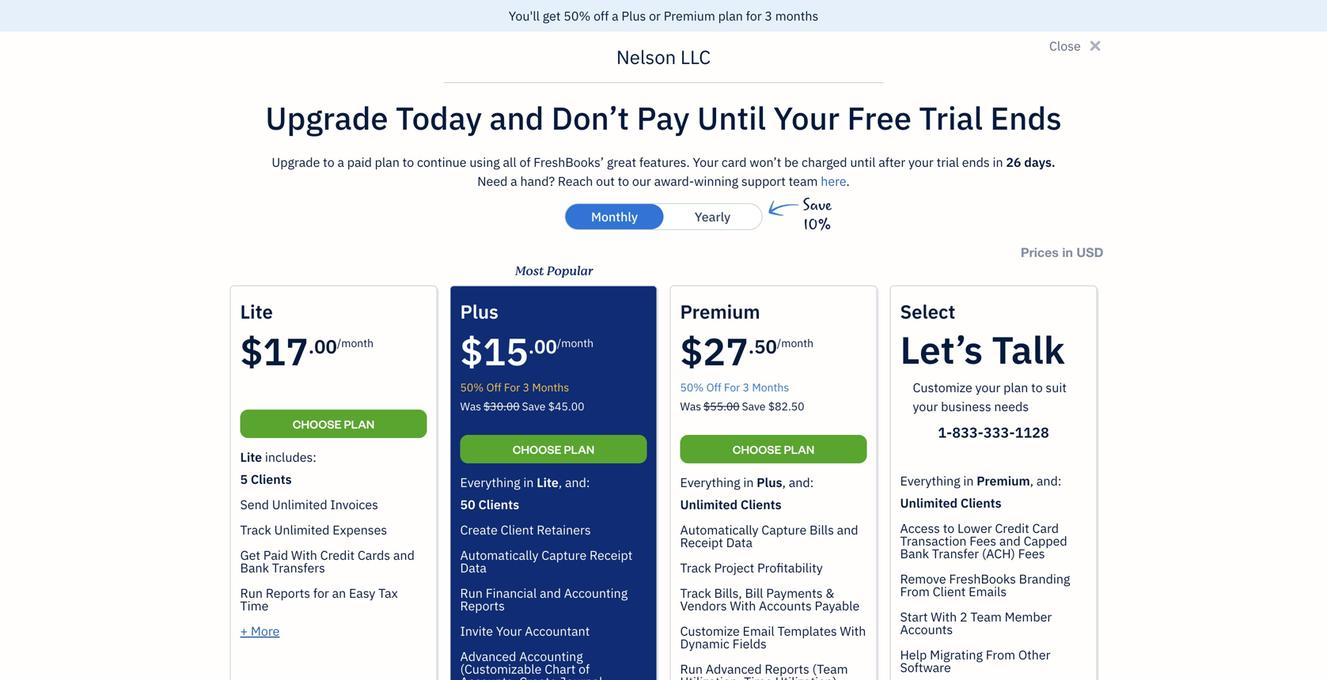 Task type: describe. For each thing, give the bounding box(es) containing it.
to left pull
[[1001, 343, 1014, 361]]

charged
[[802, 154, 847, 171]]

to left the continue
[[403, 154, 414, 171]]

0 vertical spatial get
[[543, 8, 561, 24]]

or right item
[[474, 464, 487, 482]]

billed
[[699, 388, 730, 405]]

expenses inside a faster way to pull in your expense data see all your business expenses at a glance by connecting freshbooks with your bank to automatically track your transactions.
[[1034, 388, 1088, 405]]

0 vertical spatial premium
[[664, 8, 715, 24]]

1 horizontal spatial fees
[[1018, 546, 1045, 562]]

0 horizontal spatial invoices
[[330, 497, 378, 513]]

an inside get started with items and services photography shoot? electrician services? no matter what you do, add your items or services to easily include on an invoice or track inventory.
[[503, 407, 517, 424]]

your up 1-
[[913, 399, 938, 415]]

emails
[[969, 584, 1007, 600]]

a right need
[[511, 173, 517, 190]]

create client retainers
[[460, 522, 591, 539]]

lite inside 'everything in lite , and: 50 clients'
[[537, 475, 559, 491]]

50% off for 3 months was $30.00 save $45.00
[[460, 380, 585, 414]]

client inside the remove freshbooks branding from client emails
[[933, 584, 966, 600]]

data inside a faster way to pull in your expense data see all your business expenses at a glance by connecting freshbooks with your bank to automatically track your transactions.
[[911, 362, 942, 380]]

plan inside customize your plan to suit your business needs
[[1004, 380, 1028, 396]]

your inside your first step toward getting paid create a professional invoice in seconds with all your billed time and expenses for a job. also, send automated payment reminders to clients.
[[671, 388, 696, 405]]

here
[[821, 173, 846, 190]]

. for plus
[[529, 334, 534, 359]]

yearly
[[695, 209, 731, 225]]

your inside your first step toward getting paid create a professional invoice in seconds with all your billed time and expenses for a job. also, send automated payment reminders to clients.
[[626, 343, 657, 361]]

an left invoice
[[738, 464, 755, 482]]

and inside your first step toward getting paid create a professional invoice in seconds with all your billed time and expenses for a job. also, send automated payment reminders to clients.
[[762, 388, 783, 405]]

easy
[[349, 585, 375, 602]]

50% for plus
[[460, 380, 484, 395]]

and: for 50
[[789, 475, 814, 491]]

reports inside run advanced reports (team utilization, time utilization)
[[765, 661, 810, 678]]

utilization)
[[775, 674, 837, 681]]

prices
[[1021, 245, 1059, 260]]

member inside button
[[897, 67, 963, 89]]

your up connect your bank
[[1038, 426, 1063, 443]]

was for 00
[[460, 399, 481, 414]]

expense
[[1096, 343, 1152, 361]]

paid inside get paid with credit cards and bank transfers
[[263, 547, 288, 564]]

or down 'services?'
[[563, 407, 575, 424]]

software
[[900, 660, 951, 676]]

premium inside the everything in premium , and: unlimited clients
[[977, 473, 1030, 490]]

your up the connecting
[[952, 388, 977, 405]]

inventory.
[[373, 426, 429, 443]]

your up needs at the bottom right
[[976, 380, 1001, 396]]

unlimited down send unlimited invoices at the bottom
[[274, 522, 330, 539]]

owner
[[13, 32, 42, 44]]

choose for plus
[[513, 442, 562, 457]]

00 for plus
[[534, 334, 557, 359]]

. for lite
[[309, 334, 314, 359]]

suit
[[1046, 380, 1067, 396]]

your left trial.
[[483, 12, 505, 27]]

let's
[[900, 325, 983, 374]]

profitability
[[758, 560, 823, 577]]

freshbooks inside the remove freshbooks branding from client emails
[[949, 571, 1016, 588]]

to left pay
[[1097, 530, 1108, 547]]

time inside run advanced reports (team utilization, time utilization)
[[744, 674, 773, 681]]

first
[[660, 343, 690, 361]]

create inside your first step toward getting paid create a professional invoice in seconds with all your billed time and expenses for a job. also, send automated payment reminders to clients.
[[626, 369, 664, 386]]

in right left
[[471, 12, 481, 27]]

the
[[585, 144, 611, 166]]

and inside access to lower credit card transaction fees and capped bank transfer (ach) fees
[[1000, 533, 1021, 550]]

lite
[[240, 300, 273, 324]]

you
[[433, 388, 453, 405]]

time inside run reports for an easy tax time
[[240, 598, 269, 615]]

advanced inside advanced accounting (customizable chart of accounts, create journ
[[460, 649, 516, 665]]

dynamic
[[680, 636, 730, 653]]

1 vertical spatial get
[[556, 144, 581, 166]]

freshbooks'
[[534, 154, 604, 171]]

do,
[[456, 388, 474, 405]]

everything for 50
[[680, 475, 741, 491]]

ben!
[[409, 144, 444, 166]]

days left in your trial. upgrade account
[[424, 12, 625, 27]]

in inside a faster way to pull in your expense data see all your business expenses at a glance by connecting freshbooks with your bank to automatically track your transactions.
[[1047, 343, 1059, 361]]

and inside get started with items and services photography shoot? electrician services? no matter what you do, add your items or services to easily include on an invoice or track inventory.
[[498, 343, 523, 361]]

2
[[960, 609, 968, 626]]

accounting inside run financial and accounting reports
[[564, 585, 628, 602]]

plan inside upgrade to a paid plan to continue using all of freshbooks' great features. your card won't be charged until after your trial ends in 26 days. need a hand? reach out to our award-winning support team here .
[[375, 154, 400, 171]]

unlimited inside the everything in premium , and: unlimited clients
[[900, 495, 958, 512]]

0 vertical spatial upgrade
[[536, 12, 580, 27]]

usd
[[1077, 245, 1104, 260]]

an inside run reports for an easy tax time
[[332, 585, 346, 602]]

job.
[[626, 407, 647, 424]]

and inside get paid with credit cards and bank transfers
[[393, 547, 415, 564]]

(team
[[813, 661, 848, 678]]

1128
[[1015, 423, 1049, 442]]

run for run financial and accounting reports
[[460, 585, 483, 602]]

from inside help migrating from other software
[[986, 647, 1016, 664]]

your up be
[[774, 97, 840, 139]]

3 for premium
[[743, 380, 750, 395]]

welcome, ben! here's how to get the most out of freshbooks.
[[328, 144, 803, 166]]

capped
[[1024, 533, 1067, 550]]

of for freshbooks.
[[686, 144, 702, 166]]

to inside get started with items and services photography shoot? electrician services? no matter what you do, add your items or services to easily include on an invoice or track inventory.
[[391, 407, 403, 424]]

accounts,
[[460, 674, 516, 681]]

customize your plan to suit your business needs
[[913, 380, 1067, 415]]

days
[[427, 12, 450, 27]]

in inside 'everything in lite , and: 50 clients'
[[523, 475, 534, 491]]

welcome,
[[328, 144, 405, 166]]

reports inside run financial and accounting reports
[[460, 598, 505, 615]]

1 vertical spatial invoices
[[429, 517, 494, 540]]

our
[[632, 173, 651, 190]]

service
[[491, 464, 540, 482]]

plan for premium
[[784, 442, 815, 457]]

an left item
[[419, 464, 435, 482]]

connecting
[[928, 407, 991, 424]]

customize for your
[[913, 380, 973, 396]]

upgrade for a
[[272, 154, 320, 171]]

50 inside 'everything in lite , and: 50 clients'
[[460, 497, 475, 513]]

to up 'hand?'
[[537, 144, 553, 166]]

for inside your first step toward getting paid create a professional invoice in seconds with all your billed time and expenses for a job. also, send automated payment reminders to clients.
[[843, 388, 859, 405]]

owner button
[[0, 0, 174, 58]]

your inside upgrade to a paid plan to continue using all of freshbooks' great features. your card won't be charged until after your trial ends in 26 days. need a hand? reach out to our award-winning support team here .
[[693, 154, 719, 171]]

migrating
[[930, 647, 983, 664]]

accounts inside the track bills, bill payments & vendors with accounts payable
[[759, 598, 812, 615]]

other
[[1019, 647, 1051, 664]]

everything in premium , and: unlimited clients
[[900, 473, 1062, 512]]

lower
[[958, 520, 992, 537]]

2 horizontal spatial bank
[[1063, 464, 1097, 482]]

send
[[681, 407, 709, 424]]

choose plan button for premium
[[680, 435, 867, 464]]

on
[[486, 407, 500, 424]]

save 10%
[[803, 197, 832, 233]]

off for 00
[[486, 380, 501, 395]]

track for 50
[[680, 560, 711, 577]]

data inside "automatically capture receipt data"
[[460, 560, 487, 577]]

what
[[402, 388, 430, 405]]

go to help image
[[1114, 8, 1139, 32]]

here link
[[821, 173, 846, 190]]

trial
[[919, 97, 983, 139]]

lite inside lite includes: 5 clients
[[240, 449, 262, 466]]

track inside a faster way to pull in your expense data see all your business expenses at a glance by connecting freshbooks with your bank to automatically track your transactions.
[[1006, 426, 1035, 443]]

to inside customize your plan to suit your business needs
[[1031, 380, 1043, 396]]

to inside access to lower credit card transaction fees and capped bank transfer (ach) fees
[[943, 520, 955, 537]]

0 horizontal spatial fees
[[970, 533, 997, 550]]

let's talk
[[900, 325, 1065, 374]]

free
[[847, 97, 912, 139]]

choose plan button for plus
[[460, 435, 647, 464]]

remove
[[900, 571, 946, 588]]

a inside a faster way to pull in your expense data see all your business expenses at a glance by connecting freshbooks with your bank to automatically track your transactions.
[[1105, 388, 1112, 405]]

1-833-333-1128
[[938, 423, 1049, 442]]

in inside the everything in premium , and: unlimited clients
[[964, 473, 974, 490]]

also,
[[650, 407, 678, 424]]

$82.50
[[768, 399, 805, 414]]

hand?
[[520, 173, 555, 190]]

1 horizontal spatial 50%
[[564, 8, 591, 24]]

0 vertical spatial 50
[[754, 334, 777, 359]]

accounting inside advanced accounting (customizable chart of accounts, create journ
[[519, 649, 583, 665]]

of inside advanced accounting (customizable chart of accounts, create journ
[[579, 661, 590, 678]]

in inside your first step toward getting paid create a professional invoice in seconds with all your billed time and expenses for a job. also, send automated payment reminders to clients.
[[792, 369, 803, 386]]

lite includes: 5 clients
[[240, 449, 317, 488]]

0 vertical spatial plan
[[718, 8, 743, 24]]

to left our
[[618, 173, 629, 190]]

prices in usd
[[1021, 245, 1104, 260]]

receipt inside "automatically capture receipt data"
[[590, 547, 633, 564]]

your up transactions.
[[1091, 407, 1116, 424]]

include
[[441, 407, 483, 424]]

. 00 /month for plus
[[529, 334, 594, 359]]

main element
[[0, 0, 174, 681]]

features.
[[639, 154, 690, 171]]

&
[[826, 585, 835, 602]]

, for 00
[[559, 475, 562, 491]]

expenses inside your first step toward getting paid create a professional invoice in seconds with all your billed time and expenses for a job. also, send automated payment reminders to clients.
[[786, 388, 840, 405]]

/month for plus
[[557, 336, 594, 351]]

your inside the connect your bank link
[[1029, 464, 1060, 482]]

pull
[[1018, 343, 1043, 361]]

run for run reports for an easy tax time
[[240, 585, 263, 602]]

choose plan for plus
[[513, 442, 595, 457]]

invite
[[460, 623, 493, 640]]

track inside the track bills, bill payments & vendors with accounts payable
[[680, 585, 711, 602]]

credit for and
[[995, 520, 1030, 537]]

0 horizontal spatial client
[[501, 522, 534, 539]]

$30.00
[[484, 399, 520, 414]]

expenses
[[333, 522, 387, 539]]

payment
[[777, 407, 827, 424]]

pay
[[1112, 530, 1135, 547]]

833-
[[952, 423, 984, 442]]

add for add an item or service
[[389, 464, 415, 482]]

to left paid
[[323, 154, 335, 171]]

connect
[[971, 464, 1026, 482]]

333-
[[984, 423, 1015, 442]]

chart
[[545, 661, 576, 678]]

2 horizontal spatial 3
[[765, 8, 773, 24]]

your inside upgrade to a paid plan to continue using all of freshbooks' great features. your card won't be charged until after your trial ends in 26 days. need a hand? reach out to our award-winning support team here .
[[909, 154, 934, 171]]

in inside everything in plus , and: unlimited clients
[[744, 475, 754, 491]]

reach
[[558, 173, 593, 190]]

a left paid
[[338, 154, 344, 171]]

needs
[[994, 399, 1029, 415]]

capture for bills
[[762, 522, 807, 539]]

who's
[[1031, 530, 1066, 547]]

save for 50
[[742, 399, 766, 414]]

create down clients.
[[691, 464, 735, 482]]

ends
[[962, 154, 990, 171]]

of for freshbooks'
[[520, 154, 531, 171]]

create an invoice
[[691, 464, 807, 482]]

in inside upgrade to a paid plan to continue using all of freshbooks' great features. your card won't be charged until after your trial ends in 26 days. need a hand? reach out to our award-winning support team here .
[[993, 154, 1003, 171]]

access
[[900, 520, 940, 537]]

invoice inside your first step toward getting paid create a professional invoice in seconds with all your billed time and expenses for a job. also, send automated payment reminders to clients.
[[750, 369, 789, 386]]

with inside start with 2 team member accounts
[[931, 609, 957, 626]]

to down by
[[911, 426, 923, 443]]

paid inside your first step toward getting paid create a professional invoice in seconds with all your billed time and expenses for a job. also, send automated payment reminders to clients.
[[831, 343, 861, 361]]

nelson llc
[[616, 45, 711, 69]]

track project profitability
[[680, 560, 823, 577]]

credit for transfers
[[320, 547, 355, 564]]

add for add team member
[[812, 67, 845, 89]]

accounts inside start with 2 team member accounts
[[900, 622, 953, 638]]

unlimited inside everything in plus , and: unlimited clients
[[680, 497, 738, 513]]

winning
[[694, 173, 739, 190]]

items
[[456, 343, 495, 361]]

freshbooks.
[[705, 144, 803, 166]]

plus
[[460, 300, 499, 324]]

professional
[[677, 369, 747, 386]]

dismiss image
[[573, 190, 591, 208]]

. 00 /month for lite
[[309, 334, 374, 359]]

for for 00
[[504, 380, 520, 395]]

see who owes you, and who's late to pay
[[888, 530, 1135, 547]]



Task type: vqa. For each thing, say whether or not it's contained in the screenshot.
00 Months
yes



Task type: locate. For each thing, give the bounding box(es) containing it.
receipt inside the automatically capture bills and receipt data
[[680, 535, 723, 551]]

for down get paid with credit cards and bank transfers
[[313, 585, 329, 602]]

award-
[[654, 173, 694, 190]]

and: inside the everything in premium , and: unlimited clients
[[1037, 473, 1062, 490]]

0 vertical spatial automatically
[[680, 522, 759, 539]]

payable
[[815, 598, 860, 615]]

was inside 50% off for 3 months was $30.00 save $45.00
[[460, 399, 481, 414]]

with left 2
[[931, 609, 957, 626]]

dashboard
[[328, 59, 473, 97]]

, inside the everything in premium , and: unlimited clients
[[1030, 473, 1034, 490]]

run down dynamic
[[680, 661, 703, 678]]

all inside a faster way to pull in your expense data see all your business expenses at a glance by connecting freshbooks with your bank to automatically track your transactions.
[[936, 388, 949, 405]]

0 vertical spatial for
[[746, 8, 762, 24]]

0 vertical spatial accounts
[[759, 598, 812, 615]]

2 for from the left
[[724, 380, 740, 395]]

0 horizontal spatial and:
[[565, 475, 590, 491]]

0 horizontal spatial add
[[389, 464, 415, 482]]

1 horizontal spatial for
[[746, 8, 762, 24]]

all right see
[[936, 388, 949, 405]]

everything in lite , and: 50 clients
[[460, 475, 590, 513]]

plus inside everything in plus , and: unlimited clients
[[757, 475, 783, 491]]

accounts up the templates
[[759, 598, 812, 615]]

2 horizontal spatial everything
[[900, 473, 961, 490]]

times image
[[1087, 36, 1104, 55]]

time
[[733, 388, 759, 405]]

1 vertical spatial upgrade
[[265, 97, 388, 139]]

cards
[[358, 547, 390, 564]]

0 vertical spatial time
[[240, 598, 269, 615]]

accounting
[[564, 585, 628, 602], [519, 649, 583, 665]]

50% up include
[[460, 380, 484, 395]]

customize for fields
[[680, 623, 740, 640]]

save up 10%
[[803, 197, 832, 214]]

out up award-
[[657, 144, 683, 166]]

3 /month from the left
[[777, 336, 814, 351]]

clients for everything in lite , and: 50 clients
[[478, 497, 519, 513]]

with inside customize email templates with dynamic fields
[[840, 623, 866, 640]]

bank inside access to lower credit card transaction fees and capped bank transfer (ach) fees
[[900, 546, 929, 562]]

until
[[697, 97, 766, 139]]

off inside 50% off for 3 months was $30.00 save $45.00
[[486, 380, 501, 395]]

everything inside the everything in premium , and: unlimited clients
[[900, 473, 961, 490]]

/month for lite
[[337, 336, 374, 351]]

1 horizontal spatial for
[[724, 380, 740, 395]]

0 horizontal spatial plus
[[622, 8, 646, 24]]

for for 50
[[724, 380, 740, 395]]

upgrade for and
[[265, 97, 388, 139]]

1 horizontal spatial everything
[[680, 475, 741, 491]]

left
[[452, 12, 469, 27]]

your inside get started with items and services photography shoot? electrician services? no matter what you do, add your items or services to easily include on an invoice or track inventory.
[[501, 388, 527, 405]]

run
[[240, 585, 263, 602], [460, 585, 483, 602], [680, 661, 703, 678]]

from inside the remove freshbooks branding from client emails
[[900, 584, 930, 600]]

advanced up the accounts,
[[460, 649, 516, 665]]

automatically capture bills and receipt data
[[680, 522, 858, 551]]

1 horizontal spatial add
[[812, 67, 845, 89]]

0 vertical spatial track
[[240, 522, 271, 539]]

and inside the automatically capture bills and receipt data
[[837, 522, 858, 539]]

automatically for automatically capture receipt data
[[460, 547, 539, 564]]

invoice down items
[[520, 407, 560, 424]]

credit inside access to lower credit card transaction fees and capped bank transfer (ach) fees
[[995, 520, 1030, 537]]

from left other
[[986, 647, 1016, 664]]

1 vertical spatial premium
[[977, 473, 1030, 490]]

with
[[626, 388, 651, 405], [1063, 407, 1088, 424]]

payments
[[766, 585, 823, 602]]

choose plan for lite
[[293, 417, 375, 432]]

1 months from the left
[[532, 380, 569, 395]]

0 horizontal spatial /month
[[337, 336, 374, 351]]

track for 00
[[240, 522, 271, 539]]

0 horizontal spatial 3
[[523, 380, 530, 395]]

0 horizontal spatial everything
[[460, 475, 521, 491]]

getting
[[779, 343, 828, 361]]

50% inside 50% off for 3 months was $30.00 save $45.00
[[460, 380, 484, 395]]

save for 00
[[522, 399, 546, 414]]

using
[[470, 154, 500, 171]]

upgrade
[[536, 12, 580, 27], [265, 97, 388, 139], [272, 154, 320, 171]]

2 horizontal spatial /month
[[777, 336, 814, 351]]

1 horizontal spatial 00
[[534, 334, 557, 359]]

or up close button
[[649, 8, 661, 24]]

everything for 00
[[460, 475, 521, 491]]

receipt
[[680, 535, 723, 551], [590, 547, 633, 564]]

all inside your first step toward getting paid create a professional invoice in seconds with all your billed time and expenses for a job. also, send automated payment reminders to clients.
[[654, 388, 668, 405]]

1 vertical spatial 50
[[460, 497, 475, 513]]

2 horizontal spatial data
[[911, 362, 942, 380]]

0 horizontal spatial automatically
[[460, 547, 539, 564]]

here's
[[447, 144, 498, 166]]

3 inside 50% off for 3 months was $55.00 save $82.50
[[743, 380, 750, 395]]

months inside 50% off for 3 months was $55.00 save $82.50
[[752, 380, 789, 395]]

run up +
[[240, 585, 263, 602]]

was inside 50% off for 3 months was $55.00 save $82.50
[[680, 399, 701, 414]]

branding
[[1019, 571, 1070, 588]]

close button
[[224, 36, 1104, 55]]

services
[[526, 343, 582, 361]]

1 horizontal spatial of
[[579, 661, 590, 678]]

1 track from the left
[[342, 426, 370, 443]]

track left "project"
[[680, 560, 711, 577]]

plus up the automatically capture bills and receipt data
[[757, 475, 783, 491]]

with inside the track bills, bill payments & vendors with accounts payable
[[730, 598, 756, 615]]

from up the 'start'
[[900, 584, 930, 600]]

automatically for automatically capture bills and receipt data
[[680, 522, 759, 539]]

1 horizontal spatial 3
[[743, 380, 750, 395]]

0 vertical spatial customize
[[913, 380, 973, 396]]

team right 2
[[971, 609, 1002, 626]]

add team member
[[812, 67, 963, 89]]

project
[[714, 560, 755, 577]]

1 horizontal spatial reports
[[460, 598, 505, 615]]

add
[[812, 67, 845, 89], [389, 464, 415, 482]]

and: up bills
[[789, 475, 814, 491]]

great
[[607, 154, 636, 171]]

1 horizontal spatial data
[[726, 535, 753, 551]]

0 horizontal spatial team
[[849, 67, 893, 89]]

run reports for an easy tax time
[[240, 585, 398, 615]]

1 vertical spatial automatically
[[460, 547, 539, 564]]

0 horizontal spatial invoice
[[520, 407, 560, 424]]

ends
[[991, 97, 1062, 139]]

was for 50
[[680, 399, 701, 414]]

plan for lite
[[344, 417, 375, 432]]

/month for premium
[[777, 336, 814, 351]]

0 horizontal spatial choose plan
[[293, 417, 375, 432]]

business inside customize your plan to suit your business needs
[[941, 399, 991, 415]]

1 vertical spatial from
[[986, 647, 1016, 664]]

clients for everything in premium , and: unlimited clients
[[961, 495, 1002, 512]]

data inside the automatically capture bills and receipt data
[[726, 535, 753, 551]]

clients right 5
[[251, 471, 292, 488]]

get for started
[[342, 343, 365, 361]]

capture inside the automatically capture bills and receipt data
[[762, 522, 807, 539]]

1 off from the left
[[486, 380, 501, 395]]

invoice up time
[[750, 369, 789, 386]]

to down send
[[688, 426, 699, 443]]

1 00 from the left
[[314, 334, 337, 359]]

client up 2
[[933, 584, 966, 600]]

2 vertical spatial upgrade
[[272, 154, 320, 171]]

/month inside the . 50 /month
[[777, 336, 814, 351]]

bank down transactions.
[[1063, 464, 1097, 482]]

by
[[911, 407, 925, 424]]

in left "26"
[[993, 154, 1003, 171]]

months
[[532, 380, 569, 395], [752, 380, 789, 395]]

create down 'everything in lite , and: 50 clients' at the bottom
[[460, 522, 498, 539]]

track unlimited expenses
[[240, 522, 387, 539]]

off up $30.00
[[486, 380, 501, 395]]

a down first
[[667, 369, 674, 386]]

track bills, bill payments & vendors with accounts payable
[[680, 585, 860, 615]]

1 horizontal spatial run
[[460, 585, 483, 602]]

with inside your first step toward getting paid create a professional invoice in seconds with all your billed time and expenses for a job. also, send automated payment reminders to clients.
[[626, 388, 651, 405]]

team inside start with 2 team member accounts
[[971, 609, 1002, 626]]

data up the financial
[[460, 560, 487, 577]]

clients down service at left bottom
[[478, 497, 519, 513]]

accounts up help
[[900, 622, 953, 638]]

matter
[[361, 388, 399, 405]]

00 for lite
[[314, 334, 337, 359]]

1 horizontal spatial /month
[[557, 336, 594, 351]]

50% for premium
[[680, 380, 704, 395]]

0 horizontal spatial data
[[460, 560, 487, 577]]

get for paid
[[240, 547, 260, 564]]

2 horizontal spatial save
[[803, 197, 832, 214]]

2 horizontal spatial and:
[[1037, 473, 1062, 490]]

credit inside get paid with credit cards and bank transfers
[[320, 547, 355, 564]]

choose plan down no
[[293, 417, 375, 432]]

your up suit
[[1062, 343, 1093, 361]]

plan for plus
[[564, 442, 595, 457]]

get right the 'you'll'
[[543, 8, 561, 24]]

2 was from the left
[[680, 399, 701, 414]]

1 horizontal spatial plan
[[564, 442, 595, 457]]

, for 50
[[783, 475, 786, 491]]

clients inside everything in plus , and: unlimited clients
[[741, 497, 782, 513]]

invoices up expenses
[[330, 497, 378, 513]]

with down the track unlimited expenses
[[291, 547, 317, 564]]

run inside run reports for an easy tax time
[[240, 585, 263, 602]]

choose for premium
[[733, 442, 782, 457]]

your right invite
[[496, 623, 522, 640]]

5
[[240, 471, 248, 488]]

1 horizontal spatial off
[[706, 380, 722, 395]]

1 vertical spatial track
[[680, 560, 711, 577]]

plan right paid
[[375, 154, 400, 171]]

, inside 'everything in lite , and: 50 clients'
[[559, 475, 562, 491]]

2 track from the left
[[1006, 426, 1035, 443]]

after
[[879, 154, 906, 171]]

bank left transfers
[[240, 560, 269, 577]]

out inside upgrade to a paid plan to continue using all of freshbooks' great features. your card won't be charged until after your trial ends in 26 days. need a hand? reach out to our award-winning support team here .
[[596, 173, 615, 190]]

member inside start with 2 team member accounts
[[1005, 609, 1052, 626]]

business inside a faster way to pull in your expense data see all your business expenses at a glance by connecting freshbooks with your bank to automatically track your transactions.
[[980, 388, 1031, 405]]

2 00 from the left
[[534, 334, 557, 359]]

for up the $55.00
[[724, 380, 740, 395]]

off up the $55.00
[[706, 380, 722, 395]]

choose plan up invoice
[[733, 442, 815, 457]]

0 vertical spatial member
[[897, 67, 963, 89]]

1 vertical spatial member
[[1005, 609, 1052, 626]]

an right on
[[503, 407, 517, 424]]

lite up the retainers
[[537, 475, 559, 491]]

of right chart
[[579, 661, 590, 678]]

services
[[342, 407, 388, 424]]

your inside a faster way to pull in your expense data see all your business expenses at a glance by connecting freshbooks with your bank to automatically track your transactions.
[[1062, 343, 1093, 361]]

1 vertical spatial plus
[[757, 475, 783, 491]]

2 /month from the left
[[557, 336, 594, 351]]

add down inventory.
[[389, 464, 415, 482]]

invoice inside get started with items and services photography shoot? electrician services? no matter what you do, add your items or services to easily include on an invoice or track inventory.
[[520, 407, 560, 424]]

3 for plus
[[523, 380, 530, 395]]

choose plan for premium
[[733, 442, 815, 457]]

. inside upgrade to a paid plan to continue using all of freshbooks' great features. your card won't be charged until after your trial ends in 26 days. need a hand? reach out to our award-winning support team here .
[[846, 173, 850, 190]]

1 vertical spatial data
[[726, 535, 753, 551]]

1 . 00 /month from the left
[[309, 334, 374, 359]]

capture inside "automatically capture receipt data"
[[542, 547, 587, 564]]

get paid with credit cards and bank transfers
[[240, 547, 415, 577]]

1 vertical spatial accounts
[[900, 622, 953, 638]]

clients for everything in plus , and: unlimited clients
[[741, 497, 782, 513]]

electrician
[[458, 369, 518, 386]]

data
[[911, 362, 942, 380], [726, 535, 753, 551], [460, 560, 487, 577]]

automatically
[[926, 426, 1003, 443]]

with inside get started with items and services photography shoot? electrician services? no matter what you do, add your items or services to easily include on an invoice or track inventory.
[[421, 343, 452, 361]]

to inside your first step toward getting paid create a professional invoice in seconds with all your billed time and expenses for a job. also, send automated payment reminders to clients.
[[688, 426, 699, 443]]

paid down the track unlimited expenses
[[263, 547, 288, 564]]

team inside button
[[849, 67, 893, 89]]

off for 50
[[706, 380, 722, 395]]

be
[[784, 154, 799, 171]]

add down "months"
[[812, 67, 845, 89]]

advanced inside run advanced reports (team utilization, time utilization)
[[706, 661, 762, 678]]

choose plan button for lite
[[240, 410, 427, 438]]

reports up invite
[[460, 598, 505, 615]]

off
[[594, 8, 609, 24]]

run financial and accounting reports
[[460, 585, 628, 615]]

track down send on the bottom of the page
[[240, 522, 271, 539]]

and: inside everything in plus , and: unlimited clients
[[789, 475, 814, 491]]

choose up includes:
[[293, 417, 342, 432]]

transaction
[[900, 533, 967, 550]]

1 vertical spatial team
[[971, 609, 1002, 626]]

out down great
[[596, 173, 615, 190]]

access to lower credit card transaction fees and capped bank transfer (ach) fees
[[900, 520, 1067, 562]]

0 vertical spatial invoices
[[330, 497, 378, 513]]

a left see
[[862, 388, 869, 405]]

0 vertical spatial lite
[[240, 449, 262, 466]]

in left usd
[[1062, 245, 1073, 260]]

talk
[[992, 325, 1065, 374]]

1 horizontal spatial bank
[[900, 546, 929, 562]]

1 for from the left
[[504, 380, 520, 395]]

started
[[368, 343, 418, 361]]

0 horizontal spatial run
[[240, 585, 263, 602]]

0 horizontal spatial track
[[342, 426, 370, 443]]

50%
[[564, 8, 591, 24], [460, 380, 484, 395], [680, 380, 704, 395]]

upgrade to a paid plan to continue using all of freshbooks' great features. your card won't be charged until after your trial ends in 26 days. need a hand? reach out to our award-winning support team here .
[[272, 154, 1056, 190]]

transactions.
[[1066, 426, 1140, 443]]

paid
[[347, 154, 372, 171]]

of up award-
[[686, 144, 702, 166]]

3 left items
[[523, 380, 530, 395]]

until
[[850, 154, 876, 171]]

, right service at left bottom
[[559, 475, 562, 491]]

0 vertical spatial capture
[[762, 522, 807, 539]]

2 months from the left
[[752, 380, 789, 395]]

toward
[[727, 343, 776, 361]]

paid
[[831, 343, 861, 361], [263, 547, 288, 564]]

0 horizontal spatial from
[[900, 584, 930, 600]]

1-
[[938, 423, 952, 442]]

0 horizontal spatial capture
[[542, 547, 587, 564]]

clients
[[251, 471, 292, 488], [961, 495, 1002, 512], [478, 497, 519, 513], [741, 497, 782, 513]]

search image
[[1055, 8, 1081, 32]]

to left lower at the bottom right of the page
[[943, 520, 955, 537]]

see
[[888, 530, 907, 547]]

track inside get started with items and services photography shoot? electrician services? no matter what you do, add your items or services to easily include on an invoice or track inventory.
[[342, 426, 370, 443]]

0 horizontal spatial . 00 /month
[[309, 334, 374, 359]]

. 00 /month up 'services?'
[[529, 334, 594, 359]]

customize down "vendors" at the right bottom
[[680, 623, 740, 640]]

add an item or service link
[[342, 457, 587, 490]]

close
[[1050, 38, 1081, 54]]

automatically capture receipt data
[[460, 547, 633, 577]]

2 expenses from the left
[[1034, 388, 1088, 405]]

create inside advanced accounting (customizable chart of accounts, create journ
[[519, 674, 557, 681]]

1 horizontal spatial ,
[[783, 475, 786, 491]]

time up + more
[[240, 598, 269, 615]]

clients inside 'everything in lite , and: 50 clients'
[[478, 497, 519, 513]]

0 vertical spatial plus
[[622, 8, 646, 24]]

create an invoice link
[[626, 457, 872, 490]]

0 vertical spatial data
[[911, 362, 942, 380]]

glance
[[1115, 388, 1152, 405]]

run inside run financial and accounting reports
[[460, 585, 483, 602]]

expenses left at at the right bottom of the page
[[1034, 388, 1088, 405]]

0 horizontal spatial customize
[[680, 623, 740, 640]]

with inside get paid with credit cards and bank transfers
[[291, 547, 317, 564]]

3 up automated
[[743, 380, 750, 395]]

0 horizontal spatial for
[[504, 380, 520, 395]]

0 horizontal spatial plan
[[375, 154, 400, 171]]

monthly
[[591, 209, 638, 225]]

capture for receipt
[[542, 547, 587, 564]]

2 horizontal spatial for
[[843, 388, 859, 405]]

0 horizontal spatial get
[[240, 547, 260, 564]]

+ more
[[240, 623, 280, 640]]

2 off from the left
[[706, 380, 722, 395]]

a right off
[[612, 8, 619, 24]]

for inside run reports for an easy tax time
[[313, 585, 329, 602]]

bank inside get paid with credit cards and bank transfers
[[240, 560, 269, 577]]

reports inside run reports for an easy tax time
[[266, 585, 310, 602]]

all inside upgrade to a paid plan to continue using all of freshbooks' great features. your card won't be charged until after your trial ends in 26 days. need a hand? reach out to our award-winning support team here .
[[503, 154, 517, 171]]

unlimited up the track unlimited expenses
[[272, 497, 327, 513]]

$45.00
[[548, 399, 585, 414]]

and inside run financial and accounting reports
[[540, 585, 561, 602]]

1 vertical spatial get
[[240, 547, 260, 564]]

50% inside 50% off for 3 months was $55.00 save $82.50
[[680, 380, 704, 395]]

1 was from the left
[[460, 399, 481, 414]]

1 vertical spatial customize
[[680, 623, 740, 640]]

run inside run advanced reports (team utilization, time utilization)
[[680, 661, 703, 678]]

your down 1128
[[1029, 464, 1060, 482]]

months for 50
[[752, 380, 789, 395]]

transfers
[[272, 560, 325, 577]]

1 horizontal spatial member
[[1005, 609, 1052, 626]]

plan up needs at the bottom right
[[1004, 380, 1028, 396]]

0 horizontal spatial was
[[460, 399, 481, 414]]

business up 333- on the bottom of the page
[[980, 388, 1031, 405]]

or right items
[[564, 388, 576, 405]]

advanced accounting (customizable chart of accounts, create journ
[[460, 649, 603, 681]]

accounts
[[759, 598, 812, 615], [900, 622, 953, 638]]

your up send
[[671, 388, 696, 405]]

0 horizontal spatial accounts
[[759, 598, 812, 615]]

add inside button
[[812, 67, 845, 89]]

lite up 5
[[240, 449, 262, 466]]

2 horizontal spatial ,
[[1030, 473, 1034, 490]]

credit up (ach)
[[995, 520, 1030, 537]]

with
[[421, 343, 452, 361], [291, 547, 317, 564], [730, 598, 756, 615], [931, 609, 957, 626], [840, 623, 866, 640]]

send
[[240, 497, 269, 513]]

upgrade today and don't pay until your free trial ends
[[265, 97, 1062, 139]]

1 expenses from the left
[[786, 388, 840, 405]]

run for run advanced reports (team utilization, time utilization)
[[680, 661, 703, 678]]

2 vertical spatial plan
[[1004, 380, 1028, 396]]

1 horizontal spatial out
[[657, 144, 683, 166]]

0 horizontal spatial choose
[[293, 417, 342, 432]]

clients inside lite includes: 5 clients
[[251, 471, 292, 488]]

photography
[[342, 369, 414, 386]]

2 horizontal spatial of
[[686, 144, 702, 166]]

accounting down accountant at left bottom
[[519, 649, 583, 665]]

choose for lite
[[293, 417, 342, 432]]

choose up create an invoice
[[733, 442, 782, 457]]

with inside a faster way to pull in your expense data see all your business expenses at a glance by connecting freshbooks with your bank to automatically track your transactions.
[[1063, 407, 1088, 424]]

1 /month from the left
[[337, 336, 374, 351]]

1 vertical spatial paid
[[263, 547, 288, 564]]

1 vertical spatial plan
[[375, 154, 400, 171]]

save inside 50% off for 3 months was $55.00 save $82.50
[[742, 399, 766, 414]]

1-833-333-1128 link
[[938, 423, 1049, 442]]

1 horizontal spatial was
[[680, 399, 701, 414]]

freshbooks inside a faster way to pull in your expense data see all your business expenses at a glance by connecting freshbooks with your bank to automatically track your transactions.
[[994, 407, 1060, 424]]

card
[[1033, 520, 1059, 537]]

0 vertical spatial add
[[812, 67, 845, 89]]

0 vertical spatial credit
[[995, 520, 1030, 537]]

connect your bank link
[[911, 457, 1157, 490]]

1 horizontal spatial client
[[933, 584, 966, 600]]

1 horizontal spatial time
[[744, 674, 773, 681]]

months for 00
[[532, 380, 569, 395]]

2 vertical spatial track
[[680, 585, 711, 602]]

member up trial
[[897, 67, 963, 89]]

months
[[775, 8, 819, 24]]

1 horizontal spatial 50
[[754, 334, 777, 359]]

2 horizontal spatial all
[[936, 388, 949, 405]]

team
[[849, 67, 893, 89], [971, 609, 1002, 626]]

3
[[765, 8, 773, 24], [523, 380, 530, 395], [743, 380, 750, 395]]

remove freshbooks branding from client emails
[[900, 571, 1070, 600]]

out
[[657, 144, 683, 166], [596, 173, 615, 190]]

months inside 50% off for 3 months was $30.00 save $45.00
[[532, 380, 569, 395]]

customize inside customize email templates with dynamic fields
[[680, 623, 740, 640]]

choose
[[293, 417, 342, 432], [513, 442, 562, 457], [733, 442, 782, 457]]

0 vertical spatial from
[[900, 584, 930, 600]]

save inside 50% off for 3 months was $30.00 save $45.00
[[522, 399, 546, 414]]

1 horizontal spatial customize
[[913, 380, 973, 396]]

for down seconds
[[843, 388, 859, 405]]

everything in plus , and: unlimited clients
[[680, 475, 814, 513]]

for
[[746, 8, 762, 24], [843, 388, 859, 405], [313, 585, 329, 602]]

clients.
[[702, 426, 743, 443]]

with up job.
[[626, 388, 651, 405]]

automatically down create client retainers
[[460, 547, 539, 564]]

with up transactions.
[[1063, 407, 1088, 424]]

months up $45.00
[[532, 380, 569, 395]]

and: for 00
[[565, 475, 590, 491]]

includes:
[[265, 449, 317, 466]]

customize inside customize your plan to suit your business needs
[[913, 380, 973, 396]]

faster
[[924, 343, 966, 361]]

upgrade right trial.
[[536, 12, 580, 27]]

run up invite
[[460, 585, 483, 602]]

choose plan down $45.00
[[513, 442, 595, 457]]

0 vertical spatial team
[[849, 67, 893, 89]]

advanced down fields
[[706, 661, 762, 678]]

all up also,
[[654, 388, 668, 405]]

1 vertical spatial capture
[[542, 547, 587, 564]]

easily
[[406, 407, 438, 424]]

2 . 00 /month from the left
[[529, 334, 594, 359]]

track down needs at the bottom right
[[1006, 426, 1035, 443]]

1 horizontal spatial automatically
[[680, 522, 759, 539]]

0 vertical spatial invoice
[[750, 369, 789, 386]]

1 horizontal spatial choose
[[513, 442, 562, 457]]

connect your bank
[[971, 464, 1097, 482]]

for left "months"
[[746, 8, 762, 24]]

1 horizontal spatial invoices
[[429, 517, 494, 540]]

. for premium
[[749, 334, 754, 359]]

start
[[900, 609, 928, 626]]



